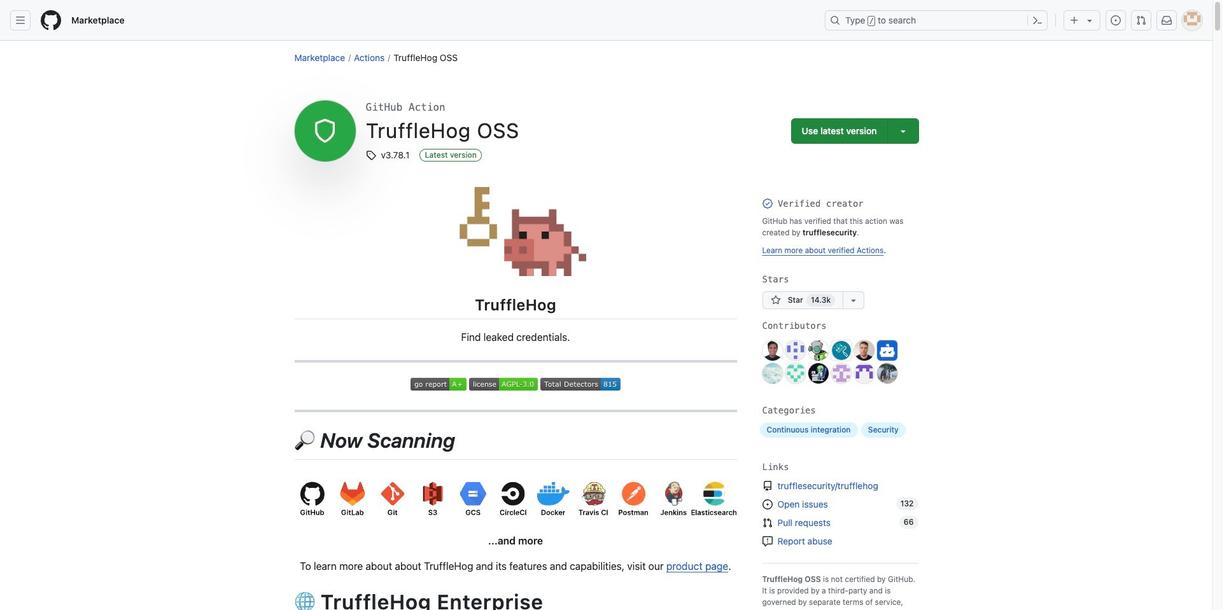 Task type: describe. For each thing, give the bounding box(es) containing it.
1 horizontal spatial git pull request image
[[1136, 15, 1147, 25]]

@mcastorina image
[[762, 363, 783, 384]]

issue opened image
[[762, 500, 773, 510]]

0 horizontal spatial git pull request image
[[762, 518, 773, 528]]

@zricethezav image
[[877, 363, 897, 384]]

go report card image
[[410, 378, 467, 391]]

inbox image
[[1162, 15, 1172, 25]]

command palette image
[[1033, 15, 1043, 25]]

@rgmz image
[[854, 363, 874, 384]]

@renovate image
[[831, 341, 851, 361]]

repo image
[[762, 481, 773, 491]]

triangle down image
[[1085, 15, 1095, 25]]

report image
[[762, 537, 773, 547]]

@bill rich image
[[808, 363, 829, 384]]

star image
[[771, 295, 781, 306]]

issue opened image
[[1111, 15, 1121, 25]]



Task type: vqa. For each thing, say whether or not it's contained in the screenshot.
Submit
no



Task type: locate. For each thing, give the bounding box(es) containing it.
verified image
[[762, 199, 773, 209]]

total detectors image
[[541, 378, 621, 391]]

choose a version image
[[898, 126, 908, 136]]

add this repository to a list image
[[849, 295, 859, 306]]

14280 users starred this repository element
[[807, 294, 835, 307]]

1 vertical spatial git pull request image
[[762, 518, 773, 528]]

@ladybug0125 image
[[831, 363, 851, 384]]

git pull request image right issue opened image
[[1136, 15, 1147, 25]]

@ahrav image
[[808, 341, 829, 361]]

@roxanne tampus image
[[785, 341, 806, 361]]

tag image
[[366, 150, 376, 160]]

@dependabot image
[[877, 341, 897, 361]]

@lonmarsdev image
[[762, 341, 783, 361]]

@dmarquero image
[[785, 363, 806, 384]]

@dustin decker image
[[854, 341, 874, 361]]

git pull request image
[[1136, 15, 1147, 25], [762, 518, 773, 528]]

goreleaser logo image
[[445, 187, 586, 276]]

0 vertical spatial git pull request image
[[1136, 15, 1147, 25]]

git pull request image down issue opened icon
[[762, 518, 773, 528]]

license image
[[469, 378, 538, 391]]

homepage image
[[41, 10, 61, 31]]



